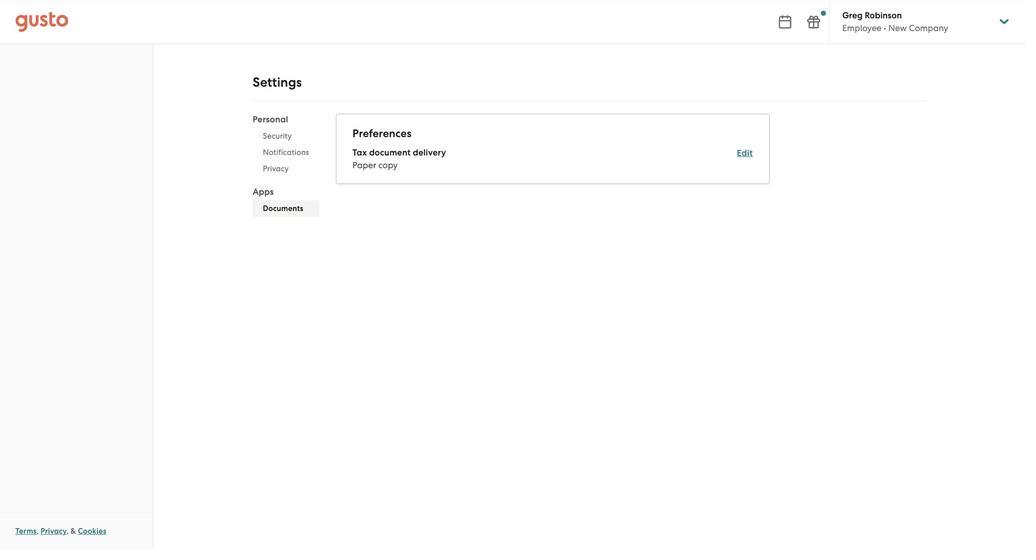 Task type: vqa. For each thing, say whether or not it's contained in the screenshot.
Sign
no



Task type: describe. For each thing, give the bounding box(es) containing it.
1 vertical spatial privacy link
[[41, 527, 66, 537]]

preferences
[[353, 127, 412, 140]]

greg
[[843, 10, 863, 21]]

1 vertical spatial privacy
[[41, 527, 66, 537]]

company
[[909, 23, 949, 33]]

notifications
[[263, 148, 309, 157]]

preferences group
[[353, 127, 753, 172]]

edit
[[737, 148, 753, 159]]

paper
[[353, 160, 376, 171]]

tax document delivery element
[[353, 147, 753, 172]]

security link
[[253, 128, 319, 145]]

documents
[[263, 204, 304, 213]]

employee
[[843, 23, 882, 33]]

security
[[263, 132, 292, 141]]

&
[[71, 527, 76, 537]]

cookies button
[[78, 526, 106, 538]]

tax
[[353, 148, 367, 158]]

terms link
[[15, 527, 37, 537]]



Task type: locate. For each thing, give the bounding box(es) containing it.
apps
[[253, 187, 274, 198]]

settings
[[253, 75, 302, 90]]

•
[[884, 23, 887, 33]]

new
[[889, 23, 907, 33]]

document
[[369, 148, 411, 158]]

greg robinson employee • new company
[[843, 10, 949, 33]]

1 horizontal spatial privacy
[[263, 164, 289, 174]]

home image
[[15, 11, 68, 32]]

0 vertical spatial privacy link
[[253, 161, 319, 177]]

robinson
[[865, 10, 902, 21]]

1 horizontal spatial privacy link
[[253, 161, 319, 177]]

privacy link
[[253, 161, 319, 177], [41, 527, 66, 537]]

copy
[[379, 160, 398, 171]]

tax document delivery paper copy
[[353, 148, 446, 171]]

1 horizontal spatial ,
[[66, 527, 69, 537]]

,
[[37, 527, 39, 537], [66, 527, 69, 537]]

edit link
[[737, 148, 753, 159]]

personal
[[253, 114, 288, 125]]

gusto navigation element
[[0, 44, 153, 85]]

0 vertical spatial privacy
[[263, 164, 289, 174]]

privacy left &
[[41, 527, 66, 537]]

privacy link left &
[[41, 527, 66, 537]]

2 , from the left
[[66, 527, 69, 537]]

0 horizontal spatial privacy link
[[41, 527, 66, 537]]

0 horizontal spatial ,
[[37, 527, 39, 537]]

cookies
[[78, 527, 106, 537]]

notifications link
[[253, 145, 319, 161]]

documents link
[[253, 201, 319, 217]]

group
[[253, 114, 319, 220]]

0 horizontal spatial privacy
[[41, 527, 66, 537]]

privacy link down notifications
[[253, 161, 319, 177]]

group containing personal
[[253, 114, 319, 220]]

terms
[[15, 527, 37, 537]]

delivery
[[413, 148, 446, 158]]

privacy down notifications
[[263, 164, 289, 174]]

1 , from the left
[[37, 527, 39, 537]]

terms , privacy , & cookies
[[15, 527, 106, 537]]

privacy
[[263, 164, 289, 174], [41, 527, 66, 537]]



